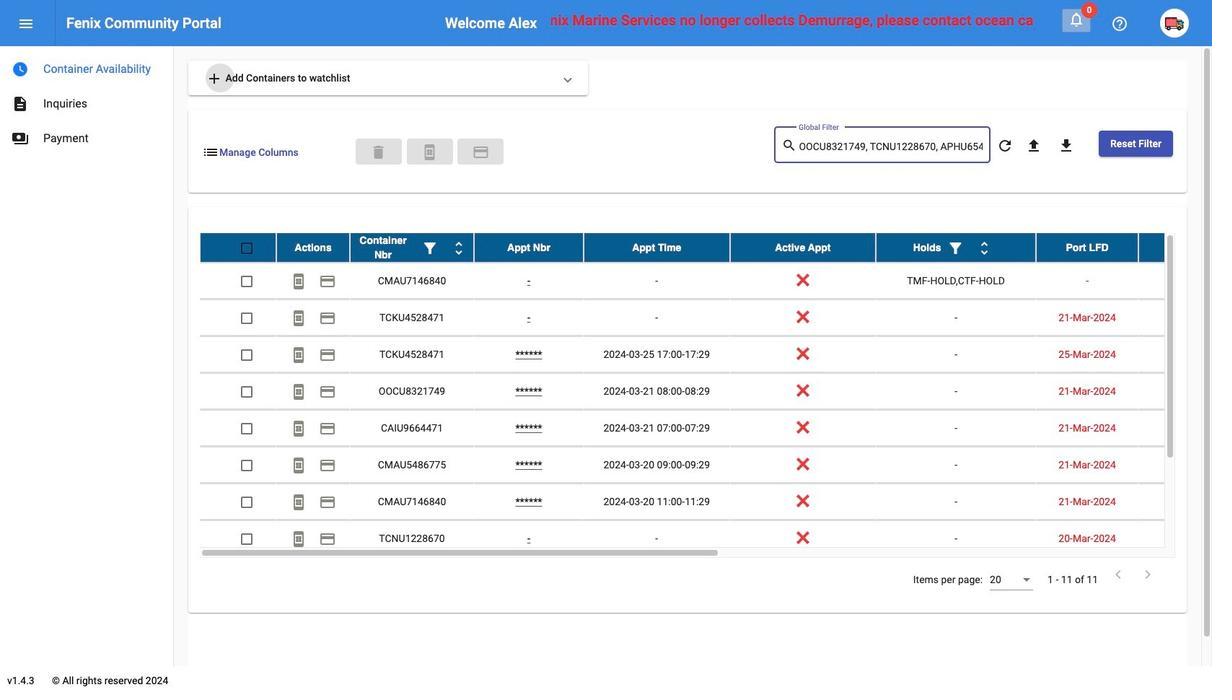 Task type: describe. For each thing, give the bounding box(es) containing it.
8 row from the top
[[200, 484, 1213, 521]]

cell for 7th row from the top
[[1139, 447, 1213, 483]]

5 row from the top
[[200, 373, 1213, 410]]

cell for 3rd row from the top of the page
[[1139, 300, 1213, 336]]

1 row from the top
[[200, 233, 1213, 263]]

3 column header from the left
[[474, 233, 584, 262]]

6 row from the top
[[200, 410, 1213, 447]]

6 column header from the left
[[877, 233, 1037, 262]]

9 row from the top
[[200, 521, 1213, 557]]

1 column header from the left
[[277, 233, 350, 262]]

Global Watchlist Filter field
[[800, 142, 984, 153]]

4 column header from the left
[[584, 233, 730, 262]]



Task type: locate. For each thing, give the bounding box(es) containing it.
2 row from the top
[[200, 263, 1213, 300]]

5 column header from the left
[[730, 233, 877, 262]]

cell for sixth row from the bottom of the page
[[1139, 336, 1213, 373]]

cell
[[1139, 263, 1213, 299], [1139, 300, 1213, 336], [1139, 336, 1213, 373], [1139, 373, 1213, 409], [1139, 410, 1213, 446], [1139, 447, 1213, 483], [1139, 484, 1213, 520], [1139, 521, 1213, 557]]

cell for 5th row from the bottom of the page
[[1139, 373, 1213, 409]]

cell for eighth row from the bottom of the page
[[1139, 263, 1213, 299]]

2 column header from the left
[[350, 233, 474, 262]]

delete image
[[370, 144, 387, 161]]

no color image
[[17, 15, 35, 33], [206, 70, 223, 88], [1058, 137, 1076, 155], [202, 144, 219, 161], [473, 144, 490, 161], [451, 240, 468, 257], [948, 240, 965, 257], [290, 273, 308, 291], [319, 273, 336, 291], [290, 310, 308, 327], [290, 384, 308, 401], [319, 384, 336, 401], [290, 420, 308, 438], [319, 420, 336, 438], [290, 457, 308, 475], [1110, 566, 1128, 583], [1140, 566, 1157, 583]]

cell for ninth row
[[1139, 521, 1213, 557]]

7 column header from the left
[[1037, 233, 1139, 262]]

3 row from the top
[[200, 300, 1213, 336]]

4 cell from the top
[[1139, 373, 1213, 409]]

1 cell from the top
[[1139, 263, 1213, 299]]

6 cell from the top
[[1139, 447, 1213, 483]]

4 row from the top
[[200, 336, 1213, 373]]

cell for 4th row from the bottom of the page
[[1139, 410, 1213, 446]]

navigation
[[0, 46, 173, 156]]

5 cell from the top
[[1139, 410, 1213, 446]]

no color image
[[1069, 11, 1086, 28], [1112, 15, 1129, 33], [12, 61, 29, 78], [12, 95, 29, 113], [12, 130, 29, 147], [782, 137, 800, 154], [997, 137, 1014, 155], [1026, 137, 1043, 155], [421, 144, 439, 161], [422, 240, 439, 257], [977, 240, 994, 257], [319, 310, 336, 327], [290, 347, 308, 364], [319, 347, 336, 364], [319, 457, 336, 475], [290, 494, 308, 511], [319, 494, 336, 511], [290, 531, 308, 548], [319, 531, 336, 548]]

8 column header from the left
[[1139, 233, 1213, 262]]

7 cell from the top
[[1139, 484, 1213, 520]]

8 cell from the top
[[1139, 521, 1213, 557]]

cell for 8th row from the top of the page
[[1139, 484, 1213, 520]]

grid
[[200, 233, 1213, 558]]

column header
[[277, 233, 350, 262], [350, 233, 474, 262], [474, 233, 584, 262], [584, 233, 730, 262], [730, 233, 877, 262], [877, 233, 1037, 262], [1037, 233, 1139, 262], [1139, 233, 1213, 262]]

3 cell from the top
[[1139, 336, 1213, 373]]

7 row from the top
[[200, 447, 1213, 484]]

row
[[200, 233, 1213, 263], [200, 263, 1213, 300], [200, 300, 1213, 336], [200, 336, 1213, 373], [200, 373, 1213, 410], [200, 410, 1213, 447], [200, 447, 1213, 484], [200, 484, 1213, 521], [200, 521, 1213, 557]]

2 cell from the top
[[1139, 300, 1213, 336]]



Task type: vqa. For each thing, say whether or not it's contained in the screenshot.
grid
yes



